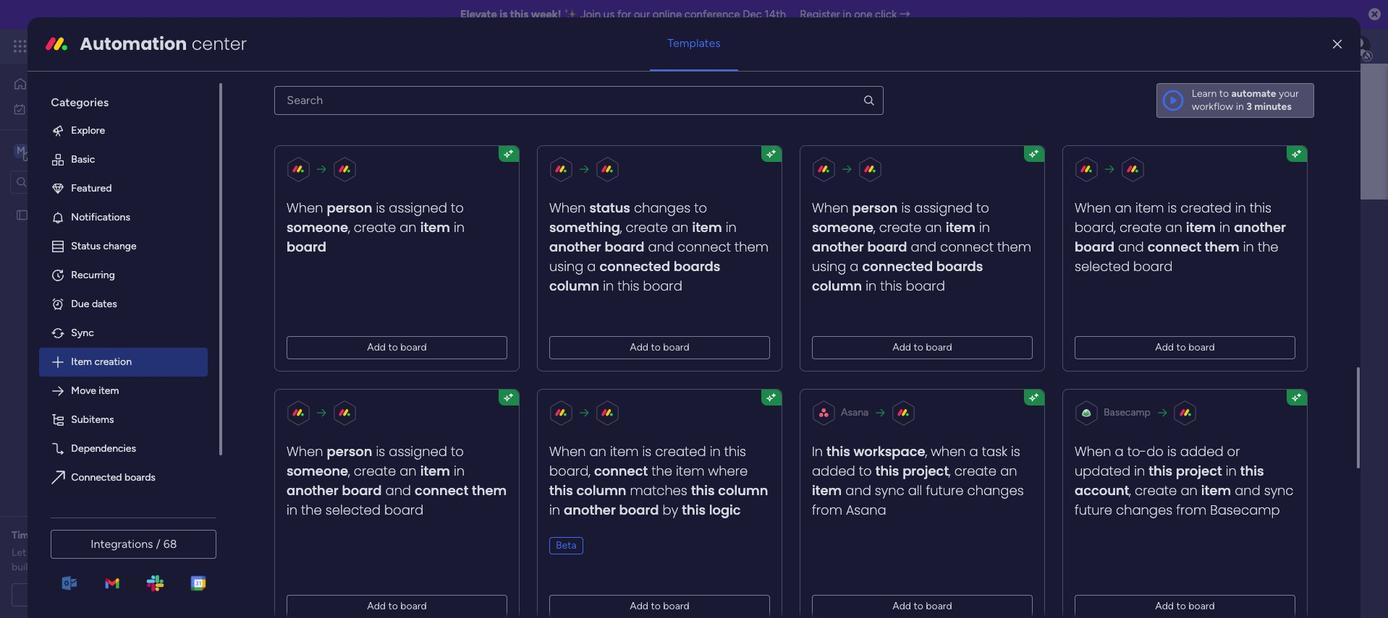 Task type: locate. For each thing, give the bounding box(es) containing it.
1 horizontal spatial work
[[117, 38, 143, 54]]

1 horizontal spatial board,
[[1075, 218, 1116, 237]]

this
[[510, 8, 529, 21], [1250, 199, 1272, 217], [618, 277, 640, 295], [880, 277, 902, 295], [483, 326, 499, 339], [725, 443, 746, 461], [827, 443, 851, 461], [876, 462, 899, 480], [1149, 462, 1173, 480], [1241, 462, 1264, 480], [550, 482, 573, 500], [691, 482, 715, 500], [682, 501, 706, 519]]

1 and connect them using a from the left
[[550, 238, 769, 276]]

home
[[33, 77, 61, 90]]

to
[[1219, 87, 1229, 100], [451, 199, 464, 217], [694, 199, 707, 217], [976, 199, 989, 217], [389, 341, 398, 354], [651, 341, 661, 354], [914, 341, 924, 354], [1177, 341, 1186, 354], [451, 443, 464, 461], [859, 462, 872, 480], [389, 601, 398, 613], [651, 601, 661, 613], [914, 601, 924, 613], [1177, 601, 1186, 613]]

categories heading
[[39, 83, 208, 116]]

0 horizontal spatial project
[[903, 462, 949, 480]]

boards
[[674, 258, 721, 276], [937, 258, 983, 276], [313, 292, 348, 305], [124, 472, 156, 484]]

added inside when a to-do is added or updated in
[[1181, 443, 1224, 461]]

1 horizontal spatial in this board
[[862, 277, 945, 295]]

the for connect
[[652, 462, 673, 480]]

assigned for when person is assigned to someone , create an item in another board and connect them in the selected board
[[389, 443, 447, 461]]

management
[[146, 38, 225, 54]]

2 horizontal spatial the
[[1258, 238, 1279, 256]]

add to board
[[367, 341, 427, 354], [630, 341, 690, 354], [893, 341, 952, 354], [1156, 341, 1215, 354], [367, 601, 427, 613], [630, 601, 690, 613], [893, 601, 952, 613], [1156, 601, 1215, 613]]

status change
[[71, 240, 137, 252]]

assigned inside "when person is assigned to someone , create an item in another board and connect them in the selected board"
[[389, 443, 447, 461]]

board inside connect the item where this column matches this column in another board by this logic
[[619, 501, 659, 519]]

0 horizontal spatial using
[[550, 258, 584, 276]]

1 vertical spatial selected
[[326, 501, 381, 519]]

an
[[1115, 199, 1132, 217], [400, 218, 417, 237], [672, 218, 689, 237], [925, 218, 942, 237], [1166, 218, 1183, 237], [590, 443, 607, 461], [400, 462, 417, 480], [1001, 462, 1017, 480], [1181, 482, 1198, 500], [53, 530, 64, 542]]

automation
[[80, 32, 187, 56]]

sync inside and sync future changes from basecamp
[[1264, 482, 1294, 500]]

0 horizontal spatial main workspace
[[33, 144, 119, 157]]

when a to-do is added or updated in
[[1075, 443, 1240, 480]]

to inside when person is assigned to someone , create an item in another board
[[976, 199, 989, 217]]

from down in
[[812, 501, 843, 519]]

create inside the when person is assigned to someone , create an item in board
[[354, 218, 396, 237]]

1 horizontal spatial test
[[297, 360, 317, 372]]

to inside when status changes to something , create an item in another board
[[694, 199, 707, 217]]

,
[[349, 218, 350, 237], [620, 218, 622, 237], [874, 218, 876, 237], [926, 443, 928, 461], [349, 462, 350, 480], [949, 462, 951, 480], [1130, 482, 1131, 500]]

you
[[381, 326, 398, 339]]

connected for board
[[600, 258, 671, 276]]

someone inside when person is assigned to someone , create an item in another board
[[812, 218, 874, 237]]

beta
[[556, 540, 577, 552]]

connected boards column down when person is assigned to someone , create an item in another board
[[812, 258, 983, 295]]

1 horizontal spatial main workspace
[[361, 205, 547, 237]]

when for when a to-do is added or updated in
[[1075, 443, 1111, 461]]

1 horizontal spatial sync
[[1264, 482, 1294, 500]]

0 vertical spatial for
[[617, 8, 631, 21]]

sync for this project
[[875, 482, 905, 500]]

0 vertical spatial basecamp
[[1104, 407, 1151, 419]]

1 vertical spatial the
[[652, 462, 673, 480]]

recurring option
[[39, 261, 208, 290]]

project up all
[[903, 462, 949, 480]]

created for item
[[1181, 199, 1232, 217]]

, inside the when person is assigned to someone , create an item in board
[[349, 218, 350, 237]]

item creation
[[71, 356, 132, 368]]

work right monday
[[117, 38, 143, 54]]

connected boards column down when status changes to something , create an item in another board
[[550, 258, 721, 295]]

added
[[1181, 443, 1224, 461], [812, 462, 855, 480]]

1 vertical spatial option
[[39, 493, 208, 522]]

1 horizontal spatial connected boards column
[[812, 258, 983, 295]]

0 horizontal spatial test
[[34, 209, 53, 221]]

1 sync from the left
[[875, 482, 905, 500]]

visited
[[400, 326, 430, 339]]

0 horizontal spatial added
[[812, 462, 855, 480]]

item inside "when person is assigned to someone , create an item in another board and connect them in the selected board"
[[420, 462, 450, 480]]

is inside the when person is assigned to someone , create an item in board
[[376, 199, 385, 217]]

sync inside and sync all future changes from asana
[[875, 482, 905, 500]]

review up of
[[82, 547, 112, 559]]

0 vertical spatial test
[[34, 209, 53, 221]]

task
[[982, 443, 1008, 461]]

1 horizontal spatial selected
[[1075, 258, 1130, 276]]

main workspace
[[33, 144, 119, 157], [361, 205, 547, 237]]

14th
[[765, 8, 786, 21]]

recently
[[433, 326, 470, 339]]

1 connected from the left
[[600, 258, 671, 276]]

connected boards option
[[39, 464, 208, 493]]

column down something
[[550, 277, 600, 295]]

0 horizontal spatial for
[[37, 530, 51, 542]]

someone
[[287, 218, 349, 237], [812, 218, 874, 237], [287, 462, 349, 480]]

us
[[603, 8, 615, 21]]

using
[[550, 258, 584, 276], [812, 258, 846, 276]]

option down the connected boards
[[39, 493, 208, 522]]

1 vertical spatial for
[[37, 530, 51, 542]]

2 vertical spatial changes
[[1116, 501, 1173, 519]]

create inside "when person is assigned to someone , create an item in another board and connect them in the selected board"
[[354, 462, 396, 480]]

using down main workspace 'field'
[[812, 258, 846, 276]]

1 using from the left
[[550, 258, 584, 276]]

create inside when person is assigned to someone , create an item in another board
[[879, 218, 922, 237]]

test list box
[[0, 200, 185, 423]]

dates
[[92, 298, 117, 310]]

for right us
[[617, 8, 631, 21]]

1 horizontal spatial our
[[634, 8, 650, 21]]

a left to-
[[1115, 443, 1124, 461]]

assigned for when person is assigned to someone , create an item in another board
[[915, 199, 973, 217]]

1 from from the left
[[812, 501, 843, 519]]

item inside this project , create an item
[[812, 482, 842, 500]]

our left online
[[634, 8, 650, 21]]

asana up in this workspace
[[841, 407, 869, 419]]

work right my
[[48, 102, 70, 115]]

1 horizontal spatial future
[[1075, 501, 1113, 519]]

from
[[812, 501, 843, 519], [1176, 501, 1207, 519]]

changes right status
[[634, 199, 691, 217]]

0 horizontal spatial connected
[[600, 258, 671, 276]]

0 horizontal spatial the
[[301, 501, 322, 519]]

your
[[1279, 87, 1299, 100]]

them inside "when person is assigned to someone , create an item in another board and connect them in the selected board"
[[472, 482, 507, 500]]

when for when person is assigned to someone , create an item in another board
[[812, 199, 849, 217]]

1 horizontal spatial and connect them using a
[[812, 238, 1032, 276]]

in this board down when status changes to something , create an item in another board
[[600, 277, 683, 295]]

project inside this project , create an item
[[903, 462, 949, 480]]

1 horizontal spatial the
[[652, 462, 673, 480]]

creation
[[94, 356, 132, 368]]

, create an item
[[1130, 482, 1231, 500]]

0 vertical spatial main
[[33, 144, 59, 157]]

0 horizontal spatial main
[[33, 144, 59, 157]]

is
[[500, 8, 507, 21], [376, 199, 385, 217], [902, 199, 911, 217], [1168, 199, 1177, 217], [376, 443, 385, 461], [643, 443, 652, 461], [1011, 443, 1021, 461], [1168, 443, 1177, 461]]

our inside time for an expert review let our experts review what you've built so far. free of charge
[[29, 547, 44, 559]]

is inside when an item is created in this board,
[[643, 443, 652, 461]]

assigned inside when person is assigned to someone , create an item in another board
[[915, 199, 973, 217]]

project
[[903, 462, 949, 480], [1176, 462, 1222, 480]]

2 horizontal spatial changes
[[1116, 501, 1173, 519]]

when inside the when person is assigned to someone , create an item in board
[[287, 199, 323, 217]]

selected inside "when person is assigned to someone , create an item in another board and connect them in the selected board"
[[326, 501, 381, 519]]

this inside 'this account'
[[1241, 462, 1264, 480]]

1 vertical spatial basecamp
[[1210, 501, 1280, 519]]

created up connect the item where this column matches this column in another board by this logic
[[655, 443, 706, 461]]

the inside connect the item where this column matches this column in another board by this logic
[[652, 462, 673, 480]]

0 horizontal spatial in this board
[[600, 277, 683, 295]]

person for when person is assigned to someone , create an item in board
[[327, 199, 373, 217]]

categories list box
[[39, 83, 222, 522]]

your workflow in
[[1192, 87, 1299, 113]]

brad klo image
[[1348, 35, 1371, 58]]

and
[[648, 238, 674, 256], [911, 238, 937, 256], [1118, 238, 1144, 256], [307, 326, 323, 339], [386, 482, 411, 500], [846, 482, 871, 500], [1235, 482, 1261, 500]]

1 horizontal spatial created
[[1181, 199, 1232, 217]]

project for ,
[[903, 462, 949, 480]]

0 vertical spatial review
[[99, 530, 131, 542]]

time
[[12, 530, 35, 542]]

Search for a column type search field
[[275, 86, 883, 115]]

schedule a meeting button
[[12, 584, 173, 607]]

notifications option
[[39, 203, 208, 232]]

when inside when status changes to something , create an item in another board
[[550, 199, 586, 217]]

experts
[[46, 547, 80, 559]]

featured option
[[39, 174, 208, 203]]

when for when person is assigned to someone , create an item in board
[[287, 199, 323, 217]]

1 vertical spatial test
[[297, 360, 317, 372]]

basecamp down or
[[1210, 501, 1280, 519]]

connected boards column for board
[[550, 258, 721, 295]]

monday work management
[[64, 38, 225, 54]]

created for connect
[[655, 443, 706, 461]]

changes down 'task'
[[968, 482, 1024, 500]]

main inside workspace selection element
[[33, 144, 59, 157]]

person inside "when person is assigned to someone , create an item in another board and connect them in the selected board"
[[327, 443, 373, 461]]

when for when person is assigned to someone , create an item in another board and connect them in the selected board
[[287, 443, 323, 461]]

item
[[71, 356, 92, 368]]

an inside time for an expert review let our experts review what you've built so far. free of charge
[[53, 530, 64, 542]]

future
[[926, 482, 964, 500], [1075, 501, 1113, 519]]

our up so
[[29, 547, 44, 559]]

when inside "when person is assigned to someone , create an item in another board and connect them in the selected board"
[[287, 443, 323, 461]]

workflow
[[1192, 100, 1233, 113]]

1 horizontal spatial connected
[[863, 258, 933, 276]]

test inside list box
[[34, 209, 53, 221]]

0 vertical spatial our
[[634, 8, 650, 21]]

1 in this board from the left
[[600, 277, 683, 295]]

1 connected boards column from the left
[[550, 258, 721, 295]]

0 horizontal spatial and connect them using a
[[550, 238, 769, 276]]

board, inside when an item is created in this board,
[[550, 462, 591, 480]]

this inside when an item is created in this board,
[[725, 443, 746, 461]]

connected down when status changes to something , create an item in another board
[[600, 258, 671, 276]]

a left meeting
[[92, 589, 97, 601]]

None search field
[[275, 86, 883, 115]]

review
[[99, 530, 131, 542], [82, 547, 112, 559]]

someone inside the when person is assigned to someone , create an item in board
[[287, 218, 349, 237]]

1 horizontal spatial for
[[617, 8, 631, 21]]

connect
[[678, 238, 731, 256], [940, 238, 994, 256], [1148, 238, 1202, 256], [594, 462, 648, 480], [415, 482, 469, 500]]

boards down when status changes to something , create an item in another board
[[674, 258, 721, 276]]

2 connected boards column from the left
[[812, 258, 983, 295]]

added inside , when a task is added to
[[812, 462, 855, 480]]

1 vertical spatial work
[[48, 102, 70, 115]]

1 vertical spatial added
[[812, 462, 855, 480]]

changes inside when status changes to something , create an item in another board
[[634, 199, 691, 217]]

when inside when an item is created in this board, create an
[[1075, 199, 1111, 217]]

another inside connect the item where this column matches this column in another board by this logic
[[564, 501, 616, 519]]

basecamp inside and sync future changes from basecamp
[[1210, 501, 1280, 519]]

from down , create an item
[[1176, 501, 1207, 519]]

in
[[812, 443, 823, 461]]

integrations
[[91, 538, 153, 551]]

connected down when person is assigned to someone , create an item in another board
[[863, 258, 933, 276]]

subitems option
[[39, 406, 208, 435]]

0 vertical spatial selected
[[1075, 258, 1130, 276]]

when
[[287, 199, 323, 217], [550, 199, 586, 217], [812, 199, 849, 217], [1075, 199, 1111, 217], [287, 443, 323, 461], [550, 443, 586, 461], [1075, 443, 1111, 461]]

0 horizontal spatial from
[[812, 501, 843, 519]]

2 using from the left
[[812, 258, 846, 276]]

sync
[[875, 482, 905, 500], [1264, 482, 1294, 500]]

using down something
[[550, 258, 584, 276]]

0 horizontal spatial basecamp
[[1104, 407, 1151, 419]]

0 vertical spatial work
[[117, 38, 143, 54]]

added for to
[[812, 462, 855, 480]]

create
[[354, 218, 396, 237], [626, 218, 668, 237], [879, 218, 922, 237], [1120, 218, 1162, 237], [354, 462, 396, 480], [955, 462, 997, 480], [1135, 482, 1177, 500]]

when
[[931, 443, 966, 461]]

to-
[[1128, 443, 1147, 461]]

a left 'task'
[[970, 443, 979, 461]]

in inside connect the item where this column matches this column in another board by this logic
[[550, 501, 560, 519]]

the inside in the selected board
[[1258, 238, 1279, 256]]

work inside button
[[48, 102, 70, 115]]

1 vertical spatial main
[[361, 205, 417, 237]]

2 connected from the left
[[863, 258, 933, 276]]

review up what
[[99, 530, 131, 542]]

an inside the when person is assigned to someone , create an item in board
[[400, 218, 417, 237]]

click
[[875, 8, 897, 21]]

asana down this project , create an item
[[846, 501, 887, 519]]

1 vertical spatial changes
[[968, 482, 1024, 500]]

0 horizontal spatial changes
[[634, 199, 691, 217]]

the
[[1258, 238, 1279, 256], [652, 462, 673, 480], [301, 501, 322, 519]]

1 vertical spatial created
[[655, 443, 706, 461]]

in
[[843, 8, 851, 21], [1236, 100, 1244, 113], [1235, 199, 1246, 217], [454, 218, 465, 237], [726, 218, 737, 237], [979, 218, 990, 237], [1220, 218, 1231, 237], [1243, 238, 1254, 256], [603, 277, 614, 295], [866, 277, 877, 295], [472, 326, 480, 339], [710, 443, 721, 461], [454, 462, 465, 480], [1134, 462, 1145, 480], [1226, 462, 1237, 480], [287, 501, 298, 519], [550, 501, 560, 519]]

Search in workspace field
[[30, 174, 121, 190]]

added up this project in
[[1181, 443, 1224, 461]]

test right public board icon
[[297, 360, 317, 372]]

item
[[1136, 199, 1164, 217], [420, 218, 450, 237], [692, 218, 722, 237], [946, 218, 976, 237], [1186, 218, 1216, 237], [99, 385, 119, 397], [610, 443, 639, 461], [420, 462, 450, 480], [676, 462, 705, 480], [812, 482, 842, 500], [1202, 482, 1231, 500]]

1 vertical spatial our
[[29, 547, 44, 559]]

connected boards
[[71, 472, 156, 484]]

1 horizontal spatial changes
[[968, 482, 1024, 500]]

0 vertical spatial the
[[1258, 238, 1279, 256]]

0 horizontal spatial work
[[48, 102, 70, 115]]

1 horizontal spatial main
[[361, 205, 417, 237]]

2 sync from the left
[[1264, 482, 1294, 500]]

automation center
[[80, 32, 247, 56]]

person inside the when person is assigned to someone , create an item in board
[[327, 199, 373, 217]]

and inside and sync all future changes from asana
[[846, 482, 871, 500]]

2 from from the left
[[1176, 501, 1207, 519]]

0 vertical spatial board,
[[1075, 218, 1116, 237]]

something
[[550, 218, 620, 237]]

0 vertical spatial main workspace
[[33, 144, 119, 157]]

assigned for when person is assigned to someone , create an item in board
[[389, 199, 447, 217]]

and sync future changes from basecamp
[[1075, 482, 1294, 519]]

move item option
[[39, 377, 208, 406]]

test
[[34, 209, 53, 221], [297, 360, 317, 372]]

board, for when an item is created in this board, create an
[[1075, 218, 1116, 237]]

from inside and sync future changes from basecamp
[[1176, 501, 1207, 519]]

created inside when an item is created in this board, create an
[[1181, 199, 1232, 217]]

for right the time at left
[[37, 530, 51, 542]]

them
[[735, 238, 769, 256], [998, 238, 1032, 256], [1205, 238, 1240, 256], [472, 482, 507, 500]]

subitems
[[71, 414, 114, 426]]

automate
[[1231, 87, 1276, 100]]

0 horizontal spatial sync
[[875, 482, 905, 500]]

1 vertical spatial asana
[[846, 501, 887, 519]]

connect inside connect the item where this column matches this column in another board by this logic
[[594, 462, 648, 480]]

project for in
[[1176, 462, 1222, 480]]

1 horizontal spatial basecamp
[[1210, 501, 1280, 519]]

person inside when person is assigned to someone , create an item in another board
[[852, 199, 898, 217]]

1 horizontal spatial using
[[812, 258, 846, 276]]

0 horizontal spatial our
[[29, 547, 44, 559]]

future right all
[[926, 482, 964, 500]]

68
[[163, 538, 177, 551]]

1 horizontal spatial project
[[1176, 462, 1222, 480]]

2 vertical spatial the
[[301, 501, 322, 519]]

recent
[[273, 292, 310, 305]]

explore
[[71, 124, 105, 137]]

in inside when status changes to something , create an item in another board
[[726, 218, 737, 237]]

2 project from the left
[[1176, 462, 1222, 480]]

1 project from the left
[[903, 462, 949, 480]]

board
[[287, 238, 327, 256], [605, 238, 645, 256], [868, 238, 907, 256], [1075, 238, 1115, 256], [1134, 258, 1173, 276], [643, 277, 683, 295], [906, 277, 945, 295], [401, 341, 427, 354], [663, 341, 690, 354], [926, 341, 952, 354], [1189, 341, 1215, 354], [342, 482, 382, 500], [385, 501, 424, 519], [619, 501, 659, 519], [401, 601, 427, 613], [663, 601, 690, 613], [926, 601, 952, 613], [1189, 601, 1215, 613]]

status change option
[[39, 232, 208, 261]]

project up , create an item
[[1176, 462, 1222, 480]]

changes down 'this account'
[[1116, 501, 1173, 519]]

register in one click → link
[[800, 8, 911, 21]]

in inside when person is assigned to someone , create an item in another board
[[979, 218, 990, 237]]

option down featured
[[0, 202, 185, 205]]

added down in
[[812, 462, 855, 480]]

when inside when an item is created in this board,
[[550, 443, 586, 461]]

add
[[367, 341, 386, 354], [630, 341, 649, 354], [893, 341, 911, 354], [1156, 341, 1174, 354], [367, 601, 386, 613], [630, 601, 649, 613], [893, 601, 911, 613], [1156, 601, 1174, 613]]

notifications
[[71, 211, 130, 223]]

0 vertical spatial future
[[926, 482, 964, 500]]

1 vertical spatial future
[[1075, 501, 1113, 519]]

option
[[0, 202, 185, 205], [39, 493, 208, 522]]

when for when an item is created in this board,
[[550, 443, 586, 461]]

future down account
[[1075, 501, 1113, 519]]

elevate
[[460, 8, 497, 21]]

3
[[1246, 100, 1252, 113]]

connected boards column
[[550, 258, 721, 295], [812, 258, 983, 295]]

boards down dependencies option at the bottom of the page
[[124, 472, 156, 484]]

created up the item in
[[1181, 199, 1232, 217]]

1 vertical spatial board,
[[550, 462, 591, 480]]

free
[[64, 562, 84, 574]]

0 horizontal spatial created
[[655, 443, 706, 461]]

created inside when an item is created in this board,
[[655, 443, 706, 461]]

in inside when an item is created in this board, create an
[[1235, 199, 1246, 217]]

in this board down when person is assigned to someone , create an item in another board
[[862, 277, 945, 295]]

work for monday
[[117, 38, 143, 54]]

is inside "when person is assigned to someone , create an item in another board and connect them in the selected board"
[[376, 443, 385, 461]]

0 horizontal spatial selected
[[326, 501, 381, 519]]

0 vertical spatial asana
[[841, 407, 869, 419]]

0 vertical spatial changes
[[634, 199, 691, 217]]

0 horizontal spatial connected boards column
[[550, 258, 721, 295]]

this inside when an item is created in this board, create an
[[1250, 199, 1272, 217]]

built
[[12, 562, 32, 574]]

2 in this board from the left
[[862, 277, 945, 295]]

1 horizontal spatial from
[[1176, 501, 1207, 519]]

0 vertical spatial added
[[1181, 443, 1224, 461]]

asana
[[841, 407, 869, 419], [846, 501, 887, 519]]

and connect them using a for create
[[812, 238, 1032, 276]]

sync option
[[39, 319, 208, 348]]

in this board for another
[[862, 277, 945, 295]]

register
[[800, 8, 840, 21]]

1 horizontal spatial added
[[1181, 443, 1224, 461]]

1 vertical spatial main workspace
[[361, 205, 547, 237]]

main workspace inside workspace selection element
[[33, 144, 119, 157]]

0 horizontal spatial future
[[926, 482, 964, 500]]

monday
[[64, 38, 114, 54]]

test right public board image
[[34, 209, 53, 221]]

an inside when an item is created in this board,
[[590, 443, 607, 461]]

basecamp up to-
[[1104, 407, 1151, 419]]

the inside "when person is assigned to someone , create an item in another board and connect them in the selected board"
[[301, 501, 322, 519]]

0 vertical spatial created
[[1181, 199, 1232, 217]]

2 and connect them using a from the left
[[812, 238, 1032, 276]]

and connect them
[[1115, 238, 1240, 256]]

person for when person is assigned to someone , create an item in another board
[[852, 199, 898, 217]]

0 horizontal spatial board,
[[550, 462, 591, 480]]

another
[[1234, 218, 1286, 237], [550, 238, 602, 256], [812, 238, 864, 256], [287, 482, 339, 500], [564, 501, 616, 519]]

✨
[[564, 8, 578, 21]]



Task type: vqa. For each thing, say whether or not it's contained in the screenshot.
the Microsoft Teams
no



Task type: describe. For each thing, give the bounding box(es) containing it.
a inside , when a task is added to
[[970, 443, 979, 461]]

column down the "where"
[[718, 482, 768, 500]]

boards
[[273, 326, 304, 339]]

status
[[71, 240, 101, 252]]

, inside , when a task is added to
[[926, 443, 928, 461]]

an inside this project , create an item
[[1001, 462, 1017, 480]]

see
[[253, 40, 270, 52]]

column down main workspace 'field'
[[812, 277, 862, 295]]

this account
[[1075, 462, 1264, 500]]

my work
[[32, 102, 70, 115]]

0 vertical spatial option
[[0, 202, 185, 205]]

automation  center image
[[45, 32, 68, 56]]

help
[[1277, 582, 1303, 597]]

a down something
[[587, 258, 596, 276]]

another inside when person is assigned to someone , create an item in another board
[[812, 238, 864, 256]]

item inside connect the item where this column matches this column in another board by this logic
[[676, 462, 705, 480]]

another inside another board
[[1234, 218, 1286, 237]]

someone for when person is assigned to someone , create an item in board
[[287, 218, 349, 237]]

when an item is created in this board,
[[550, 443, 746, 480]]

item inside when an item is created in this board,
[[610, 443, 639, 461]]

board, for when an item is created in this board,
[[550, 462, 591, 480]]

center
[[192, 32, 247, 56]]

join
[[580, 8, 601, 21]]

let
[[12, 547, 26, 559]]

basic option
[[39, 145, 208, 174]]

added for or
[[1181, 443, 1224, 461]]

in inside in the selected board
[[1243, 238, 1254, 256]]

create inside when an item is created in this board, create an
[[1120, 218, 1162, 237]]

an inside when person is assigned to someone , create an item in another board
[[925, 218, 942, 237]]

public board image
[[15, 208, 29, 222]]

elevate is this week! ✨ join us for our online conference dec 14th
[[460, 8, 786, 21]]

item in
[[1186, 218, 1234, 237]]

connected
[[71, 472, 122, 484]]

item inside option
[[99, 385, 119, 397]]

changes inside and sync future changes from basecamp
[[1116, 501, 1173, 519]]

in inside your workflow in
[[1236, 100, 1244, 113]]

and connect them using a for an
[[550, 238, 769, 276]]

to inside "when person is assigned to someone , create an item in another board and connect them in the selected board"
[[451, 443, 464, 461]]

using for when person is assigned to someone , create an item in another board
[[812, 258, 846, 276]]

do
[[1147, 443, 1164, 461]]

dec
[[743, 8, 762, 21]]

move
[[71, 385, 96, 397]]

→
[[900, 8, 911, 21]]

is inside when person is assigned to someone , create an item in another board
[[902, 199, 911, 217]]

a inside when a to-do is added or updated in
[[1115, 443, 1124, 461]]

featured
[[71, 182, 112, 195]]

create inside when status changes to something , create an item in another board
[[626, 218, 668, 237]]

connect the item where this column matches this column in another board by this logic
[[550, 462, 768, 519]]

someone for when person is assigned to someone , create an item in another board
[[812, 218, 874, 237]]

connect inside "when person is assigned to someone , create an item in another board and connect them in the selected board"
[[415, 482, 469, 500]]

integrations / 68 button
[[51, 530, 217, 559]]

create inside this project , create an item
[[955, 462, 997, 480]]

online
[[653, 8, 682, 21]]

3 minutes
[[1246, 100, 1292, 113]]

, inside "when person is assigned to someone , create an item in another board and connect them in the selected board"
[[349, 462, 350, 480]]

one
[[854, 8, 872, 21]]

connected boards column for another
[[812, 258, 983, 295]]

Main workspace field
[[358, 205, 1329, 237]]

status
[[590, 199, 631, 217]]

you've
[[140, 547, 169, 559]]

account
[[1075, 482, 1130, 500]]

board inside another board
[[1075, 238, 1115, 256]]

integrations / 68
[[91, 538, 177, 551]]

a down main workspace 'field'
[[850, 258, 859, 276]]

when person is assigned to someone , create an item in another board
[[812, 199, 990, 256]]

dependencies option
[[39, 435, 208, 464]]

person for when person is assigned to someone , create an item in another board and connect them in the selected board
[[327, 443, 373, 461]]

where
[[708, 462, 748, 480]]

all
[[908, 482, 923, 500]]

boards inside option
[[124, 472, 156, 484]]

m
[[17, 144, 25, 157]]

to inside the when person is assigned to someone , create an item in board
[[451, 199, 464, 217]]

item inside the when person is assigned to someone , create an item in board
[[420, 218, 450, 237]]

matches
[[630, 482, 688, 500]]

in inside when a to-do is added or updated in
[[1134, 462, 1145, 480]]

my work button
[[9, 97, 156, 120]]

time for an expert review let our experts review what you've built so far. free of charge
[[12, 530, 169, 574]]

is inside , when a task is added to
[[1011, 443, 1021, 461]]

due
[[71, 298, 89, 310]]

charge
[[99, 562, 130, 574]]

move item
[[71, 385, 119, 397]]

work for my
[[48, 102, 70, 115]]

this project in
[[1149, 462, 1241, 480]]

workspace selection element
[[14, 142, 121, 161]]

when for when status changes to something , create an item in another board
[[550, 199, 586, 217]]

see plans button
[[234, 35, 303, 57]]

week!
[[531, 8, 561, 21]]

board inside the when person is assigned to someone , create an item in board
[[287, 238, 327, 256]]

another inside "when person is assigned to someone , create an item in another board and connect them in the selected board"
[[287, 482, 339, 500]]

test for public board icon
[[297, 360, 317, 372]]

from inside and sync all future changes from asana
[[812, 501, 843, 519]]

asana inside and sync all future changes from asana
[[846, 501, 887, 519]]

far.
[[47, 562, 62, 574]]

and inside and sync future changes from basecamp
[[1235, 482, 1261, 500]]

and inside "when person is assigned to someone , create an item in another board and connect them in the selected board"
[[386, 482, 411, 500]]

add to favorites image
[[935, 359, 949, 373]]

is inside when a to-do is added or updated in
[[1168, 443, 1177, 461]]

column down when an item is created in this board,
[[577, 482, 627, 500]]

categories
[[51, 95, 109, 109]]

using for when status changes to something , create an item in another board
[[550, 258, 584, 276]]

by
[[663, 501, 679, 519]]

for inside time for an expert review let our experts review what you've built so far. free of charge
[[37, 530, 51, 542]]

, when a task is added to
[[812, 443, 1021, 480]]

a inside button
[[92, 589, 97, 601]]

board inside when status changes to something , create an item in another board
[[605, 238, 645, 256]]

, inside when status changes to something , create an item in another board
[[620, 218, 622, 237]]

logic
[[709, 501, 741, 519]]

learn to automate
[[1192, 87, 1276, 100]]

1 vertical spatial review
[[82, 547, 112, 559]]

future inside and sync all future changes from asana
[[926, 482, 964, 500]]

due dates option
[[39, 290, 208, 319]]

board inside when person is assigned to someone , create an item in another board
[[868, 238, 907, 256]]

boards down when person is assigned to someone , create an item in another board
[[937, 258, 983, 276]]

minutes
[[1254, 100, 1292, 113]]

this project , create an item
[[812, 462, 1017, 500]]

register in one click →
[[800, 8, 911, 21]]

when an item is created in this board, create an
[[1075, 199, 1272, 237]]

so
[[34, 562, 45, 574]]

to inside , when a task is added to
[[859, 462, 872, 480]]

when person is assigned to someone , create an item in another board and connect them in the selected board
[[287, 443, 507, 519]]

when person is assigned to someone , create an item in board
[[287, 199, 465, 256]]

workspace image
[[14, 143, 28, 159]]

another inside when status changes to something , create an item in another board
[[550, 238, 602, 256]]

in inside the when person is assigned to someone , create an item in board
[[454, 218, 465, 237]]

in inside when an item is created in this board,
[[710, 443, 721, 461]]

due dates
[[71, 298, 117, 310]]

meeting
[[100, 589, 137, 601]]

another board
[[1075, 218, 1286, 256]]

an inside "when person is assigned to someone , create an item in another board and connect them in the selected board"
[[400, 462, 417, 480]]

updated
[[1075, 462, 1131, 480]]

and sync all future changes from asana
[[812, 482, 1024, 519]]

search image
[[862, 94, 875, 107]]

sync for this account
[[1264, 482, 1294, 500]]

the for in
[[1258, 238, 1279, 256]]

when status changes to something , create an item in another board
[[550, 199, 737, 256]]

, inside when person is assigned to someone , create an item in another board
[[874, 218, 876, 237]]

, inside this project , create an item
[[949, 462, 951, 480]]

/
[[156, 538, 160, 551]]

selected inside in the selected board
[[1075, 258, 1130, 276]]

changes inside and sync all future changes from asana
[[968, 482, 1024, 500]]

help button
[[1265, 578, 1316, 601]]

item creation option
[[39, 348, 208, 377]]

when for when an item is created in this board, create an
[[1075, 199, 1111, 217]]

test link
[[252, 346, 968, 387]]

in this workspace
[[812, 443, 926, 461]]

schedule a meeting
[[47, 589, 137, 601]]

in this board for board
[[600, 277, 683, 295]]

recurring
[[71, 269, 115, 281]]

item inside when an item is created in this board, create an
[[1136, 199, 1164, 217]]

see plans
[[253, 40, 297, 52]]

expert
[[67, 530, 97, 542]]

in the selected board
[[1075, 238, 1279, 276]]

connected for another
[[863, 258, 933, 276]]

select product image
[[13, 39, 28, 54]]

is inside when an item is created in this board, create an
[[1168, 199, 1177, 217]]

dependencies
[[71, 443, 136, 455]]

conference
[[685, 8, 740, 21]]

what
[[115, 547, 137, 559]]

boards right recent
[[313, 292, 348, 305]]

this inside this project , create an item
[[876, 462, 899, 480]]

sync
[[71, 327, 94, 339]]

test for public board image
[[34, 209, 53, 221]]

someone for when person is assigned to someone , create an item in another board and connect them in the selected board
[[287, 462, 349, 480]]

public board image
[[274, 358, 289, 374]]

future inside and sync future changes from basecamp
[[1075, 501, 1113, 519]]

basic
[[71, 153, 95, 166]]

item inside when status changes to something , create an item in another board
[[692, 218, 722, 237]]

item inside when person is assigned to someone , create an item in another board
[[946, 218, 976, 237]]

explore option
[[39, 116, 208, 145]]

my
[[32, 102, 46, 115]]

an inside when status changes to something , create an item in another board
[[672, 218, 689, 237]]

board inside in the selected board
[[1134, 258, 1173, 276]]



